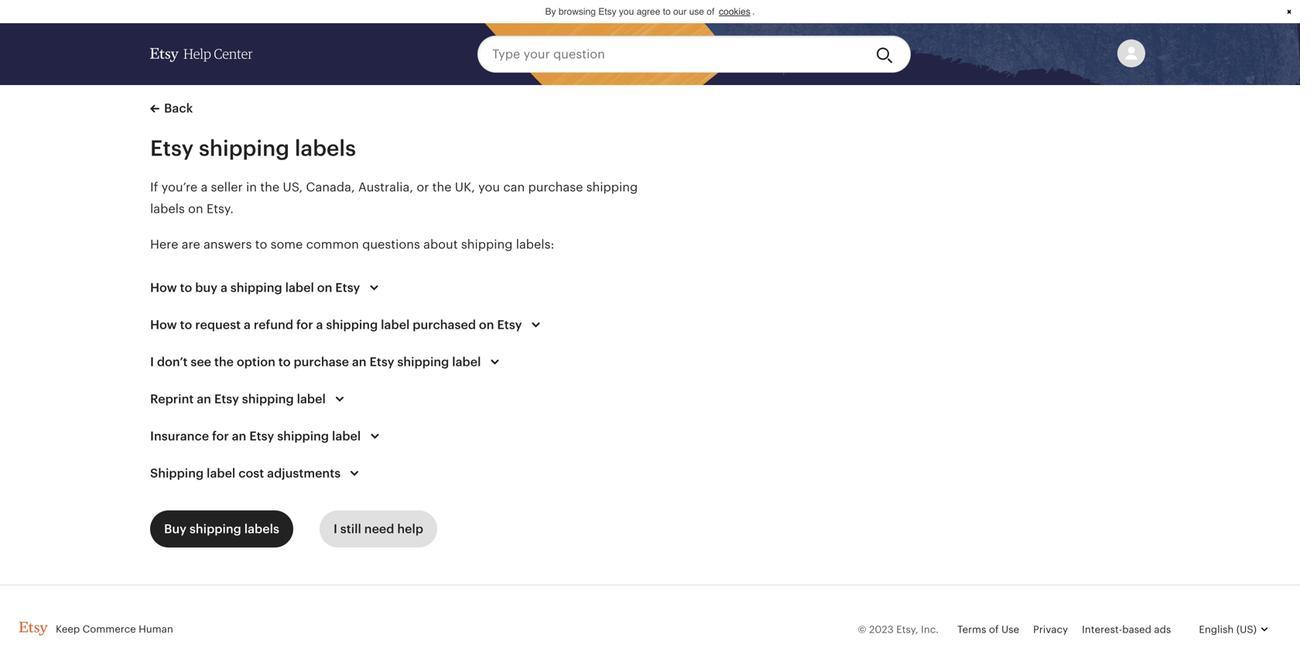 Task type: describe. For each thing, give the bounding box(es) containing it.
i for i still need help
[[334, 523, 338, 537]]

©
[[858, 624, 867, 636]]

i for i don't see the option to purchase an etsy shipping label
[[150, 355, 154, 369]]

for inside "dropdown button"
[[296, 318, 313, 332]]

shipping
[[150, 467, 204, 481]]

label left purchased
[[381, 318, 410, 332]]

to left our
[[663, 6, 671, 17]]

etsy up how to request a refund for a shipping label purchased on etsy "dropdown button"
[[335, 281, 360, 295]]

australia,
[[358, 180, 414, 194]]

how for how to request a refund for a shipping label purchased on etsy
[[150, 318, 177, 332]]

1 horizontal spatial the
[[260, 180, 280, 194]]

i still need help
[[334, 523, 424, 537]]

purchase inside if you're a seller in the us, canada, australia, or the uk, you can purchase shipping labels on etsy.
[[528, 180, 583, 194]]

buy shipping labels
[[164, 523, 279, 537]]

by browsing etsy you agree to our use of cookies .
[[546, 6, 755, 17]]

for inside dropdown button
[[212, 430, 229, 444]]

help center link
[[150, 33, 253, 76]]

0 vertical spatial you
[[619, 6, 634, 17]]

terms of use link
[[958, 624, 1020, 636]]

© 2023 etsy, inc. link
[[858, 624, 939, 636]]

agree
[[637, 6, 661, 17]]

keep commerce human
[[56, 624, 173, 635]]

uk,
[[455, 180, 475, 194]]

an inside i don't see the option to purchase an etsy shipping label "dropdown button"
[[352, 355, 367, 369]]

a left refund
[[244, 318, 251, 332]]

how to request a refund for a shipping label purchased on etsy button
[[136, 307, 559, 344]]

labels inside if you're a seller in the us, canada, australia, or the uk, you can purchase shipping labels on etsy.
[[150, 202, 185, 216]]

human
[[139, 624, 173, 635]]

insurance for an etsy shipping label
[[150, 430, 361, 444]]

back link
[[150, 99, 193, 118]]

labels for buy shipping labels
[[244, 523, 279, 537]]

cookies link
[[717, 4, 753, 19]]

labels for etsy shipping labels
[[295, 136, 356, 161]]

etsy right browsing
[[599, 6, 617, 17]]

on inside if you're a seller in the us, canada, australia, or the uk, you can purchase shipping labels on etsy.
[[188, 202, 203, 216]]

to inside dropdown button
[[180, 281, 192, 295]]

label down i don't see the option to purchase an etsy shipping label
[[297, 393, 326, 406]]

i still need help link
[[320, 511, 438, 548]]

use
[[1002, 624, 1020, 636]]

how to buy a shipping label on etsy
[[150, 281, 360, 295]]

etsy.
[[207, 202, 234, 216]]

by
[[546, 6, 556, 17]]

insurance for an etsy shipping label button
[[136, 418, 398, 455]]

etsy down how to request a refund for a shipping label purchased on etsy "dropdown button"
[[370, 355, 395, 369]]

shipping inside "link"
[[190, 523, 241, 537]]

an inside reprint an etsy shipping label dropdown button
[[197, 393, 211, 406]]

interest-based ads
[[1083, 624, 1172, 636]]

on inside "dropdown button"
[[479, 318, 494, 332]]

help center
[[184, 46, 253, 62]]

buy
[[195, 281, 218, 295]]

purchase inside "dropdown button"
[[294, 355, 349, 369]]

commerce
[[83, 624, 136, 635]]

if
[[150, 180, 158, 194]]

are
[[182, 238, 200, 252]]

adjustments
[[267, 467, 341, 481]]

shipping inside if you're a seller in the us, canada, australia, or the uk, you can purchase shipping labels on etsy.
[[587, 180, 638, 194]]

how for how to buy a shipping label on etsy
[[150, 281, 177, 295]]

reprint an etsy shipping label
[[150, 393, 326, 406]]

interest-based ads link
[[1083, 624, 1172, 636]]

ads
[[1155, 624, 1172, 636]]

still
[[341, 523, 362, 537]]

back
[[164, 101, 193, 115]]

© 2023 etsy, inc.
[[858, 624, 939, 636]]

how to buy a shipping label on etsy button
[[136, 269, 397, 307]]

0 horizontal spatial of
[[707, 6, 715, 17]]

1 vertical spatial of
[[990, 624, 999, 636]]

english
[[1200, 624, 1234, 636]]

use
[[690, 6, 705, 17]]

see
[[191, 355, 211, 369]]

terms
[[958, 624, 987, 636]]

about
[[424, 238, 458, 252]]

here
[[150, 238, 178, 252]]

here are answers to some common questions about shipping labels:
[[150, 238, 555, 252]]

browsing
[[559, 6, 596, 17]]

some
[[271, 238, 303, 252]]



Task type: vqa. For each thing, say whether or not it's contained in the screenshot.
the bottom 1099-
no



Task type: locate. For each thing, give the bounding box(es) containing it.
cost
[[239, 467, 264, 481]]

2 horizontal spatial on
[[479, 318, 494, 332]]

the right or
[[433, 180, 452, 194]]

how inside "dropdown button"
[[150, 318, 177, 332]]

reprint an etsy shipping label button
[[136, 381, 363, 418]]

center
[[214, 46, 253, 62]]

to left request at the left of the page
[[180, 318, 192, 332]]

privacy link
[[1034, 624, 1069, 636]]

how left buy
[[150, 281, 177, 295]]

an right reprint
[[197, 393, 211, 406]]

on
[[188, 202, 203, 216], [317, 281, 332, 295], [479, 318, 494, 332]]

.
[[753, 6, 755, 17]]

on up how to request a refund for a shipping label purchased on etsy
[[317, 281, 332, 295]]

an down how to request a refund for a shipping label purchased on etsy "dropdown button"
[[352, 355, 367, 369]]

buy shipping labels link
[[150, 511, 293, 548]]

seller
[[211, 180, 243, 194]]

shipping
[[199, 136, 290, 161], [587, 180, 638, 194], [461, 238, 513, 252], [231, 281, 282, 295], [326, 318, 378, 332], [398, 355, 449, 369], [242, 393, 294, 406], [277, 430, 329, 444], [190, 523, 241, 537]]

label down some on the left
[[285, 281, 314, 295]]

1 horizontal spatial on
[[317, 281, 332, 295]]

english (us)
[[1200, 624, 1257, 636]]

label inside dropdown button
[[207, 467, 236, 481]]

the inside "dropdown button"
[[214, 355, 234, 369]]

0 vertical spatial on
[[188, 202, 203, 216]]

etsy up shipping label cost adjustments dropdown button at the left bottom of page
[[249, 430, 274, 444]]

in
[[246, 180, 257, 194]]

if you're a seller in the us, canada, australia, or the uk, you can purchase shipping labels on etsy.
[[150, 180, 638, 216]]

0 vertical spatial for
[[296, 318, 313, 332]]

us,
[[283, 180, 303, 194]]

for right insurance
[[212, 430, 229, 444]]

how up don't
[[150, 318, 177, 332]]

0 horizontal spatial you
[[479, 180, 500, 194]]

an down reprint an etsy shipping label
[[232, 430, 247, 444]]

how to request a refund for a shipping label purchased on etsy
[[150, 318, 522, 332]]

0 horizontal spatial purchase
[[294, 355, 349, 369]]

label up adjustments at left bottom
[[332, 430, 361, 444]]

labels down shipping label cost adjustments dropdown button at the left bottom of page
[[244, 523, 279, 537]]

our
[[674, 6, 687, 17]]

0 horizontal spatial i
[[150, 355, 154, 369]]

0 vertical spatial how
[[150, 281, 177, 295]]

an inside insurance for an etsy shipping label dropdown button
[[232, 430, 247, 444]]

1 vertical spatial an
[[197, 393, 211, 406]]

for right refund
[[296, 318, 313, 332]]

of left use at the bottom
[[990, 624, 999, 636]]

1 vertical spatial you
[[479, 180, 500, 194]]

interest-
[[1083, 624, 1123, 636]]

i
[[150, 355, 154, 369], [334, 523, 338, 537]]

0 vertical spatial labels
[[295, 136, 356, 161]]

to left some on the left
[[255, 238, 267, 252]]

a
[[201, 180, 208, 194], [221, 281, 228, 295], [244, 318, 251, 332], [316, 318, 323, 332]]

etsy image
[[150, 48, 179, 62], [19, 622, 48, 636]]

2023
[[870, 624, 894, 636]]

you
[[619, 6, 634, 17], [479, 180, 500, 194]]

english (us) button
[[1186, 612, 1282, 649]]

questions
[[362, 238, 420, 252]]

to left buy
[[180, 281, 192, 295]]

insurance
[[150, 430, 209, 444]]

the right the in
[[260, 180, 280, 194]]

you right uk, in the left of the page
[[479, 180, 500, 194]]

an
[[352, 355, 367, 369], [197, 393, 211, 406], [232, 430, 247, 444]]

option
[[237, 355, 276, 369]]

cookies
[[719, 6, 751, 17]]

purchase down how to request a refund for a shipping label purchased on etsy
[[294, 355, 349, 369]]

0 horizontal spatial etsy image
[[19, 622, 48, 636]]

terms of use
[[958, 624, 1020, 636]]

2 how from the top
[[150, 318, 177, 332]]

a up i don't see the option to purchase an etsy shipping label
[[316, 318, 323, 332]]

0 vertical spatial an
[[352, 355, 367, 369]]

can
[[504, 180, 525, 194]]

a left seller
[[201, 180, 208, 194]]

0 vertical spatial purchase
[[528, 180, 583, 194]]

purchased
[[413, 318, 476, 332]]

1 horizontal spatial for
[[296, 318, 313, 332]]

to right option
[[279, 355, 291, 369]]

answers
[[204, 238, 252, 252]]

1 horizontal spatial purchase
[[528, 180, 583, 194]]

etsy right purchased
[[497, 318, 522, 332]]

to
[[663, 6, 671, 17], [255, 238, 267, 252], [180, 281, 192, 295], [180, 318, 192, 332], [279, 355, 291, 369]]

0 horizontal spatial an
[[197, 393, 211, 406]]

you left agree
[[619, 6, 634, 17]]

0 horizontal spatial the
[[214, 355, 234, 369]]

of
[[707, 6, 715, 17], [990, 624, 999, 636]]

how
[[150, 281, 177, 295], [150, 318, 177, 332]]

2 horizontal spatial the
[[433, 180, 452, 194]]

help
[[184, 46, 211, 62]]

labels down you're
[[150, 202, 185, 216]]

2 horizontal spatial labels
[[295, 136, 356, 161]]

keep
[[56, 624, 80, 635]]

labels:
[[516, 238, 555, 252]]

2 vertical spatial on
[[479, 318, 494, 332]]

of right use
[[707, 6, 715, 17]]

on right purchased
[[479, 318, 494, 332]]

or
[[417, 180, 429, 194]]

1 horizontal spatial you
[[619, 6, 634, 17]]

you're
[[162, 180, 198, 194]]

0 vertical spatial i
[[150, 355, 154, 369]]

help
[[397, 523, 424, 537]]

labels inside buy shipping labels "link"
[[244, 523, 279, 537]]

label down purchased
[[452, 355, 481, 369]]

purchase right can at the top
[[528, 180, 583, 194]]

1 vertical spatial how
[[150, 318, 177, 332]]

etsy,
[[897, 624, 919, 636]]

canada,
[[306, 180, 355, 194]]

1 vertical spatial i
[[334, 523, 338, 537]]

label left cost
[[207, 467, 236, 481]]

i don't see the option to purchase an etsy shipping label
[[150, 355, 481, 369]]

a right buy
[[221, 281, 228, 295]]

1 vertical spatial on
[[317, 281, 332, 295]]

etsy
[[599, 6, 617, 17], [150, 136, 194, 161], [335, 281, 360, 295], [497, 318, 522, 332], [370, 355, 395, 369], [214, 393, 239, 406], [249, 430, 274, 444]]

reprint
[[150, 393, 194, 406]]

None search field
[[478, 36, 911, 73]]

2 horizontal spatial an
[[352, 355, 367, 369]]

(us)
[[1237, 624, 1257, 636]]

based
[[1123, 624, 1152, 636]]

0 vertical spatial of
[[707, 6, 715, 17]]

1 horizontal spatial i
[[334, 523, 338, 537]]

etsy image left keep
[[19, 622, 48, 636]]

2 vertical spatial labels
[[244, 523, 279, 537]]

1 vertical spatial etsy image
[[19, 622, 48, 636]]

privacy
[[1034, 624, 1069, 636]]

for
[[296, 318, 313, 332], [212, 430, 229, 444]]

1 horizontal spatial of
[[990, 624, 999, 636]]

1 vertical spatial labels
[[150, 202, 185, 216]]

i left still
[[334, 523, 338, 537]]

1 horizontal spatial an
[[232, 430, 247, 444]]

0 vertical spatial etsy image
[[150, 48, 179, 62]]

don't
[[157, 355, 188, 369]]

Type your question search field
[[478, 36, 864, 73]]

the right see
[[214, 355, 234, 369]]

need
[[365, 523, 394, 537]]

on inside dropdown button
[[317, 281, 332, 295]]

1 horizontal spatial etsy image
[[150, 48, 179, 62]]

refund
[[254, 318, 293, 332]]

etsy up 'insurance for an etsy shipping label'
[[214, 393, 239, 406]]

shipping label cost adjustments button
[[136, 455, 378, 492]]

etsy shipping labels
[[150, 136, 356, 161]]

1 how from the top
[[150, 281, 177, 295]]

buy
[[164, 523, 187, 537]]

inc.
[[922, 624, 939, 636]]

common
[[306, 238, 359, 252]]

etsy image left help
[[150, 48, 179, 62]]

request
[[195, 318, 241, 332]]

etsy up you're
[[150, 136, 194, 161]]

a inside dropdown button
[[221, 281, 228, 295]]

on left etsy.
[[188, 202, 203, 216]]

how inside dropdown button
[[150, 281, 177, 295]]

label
[[285, 281, 314, 295], [381, 318, 410, 332], [452, 355, 481, 369], [297, 393, 326, 406], [332, 430, 361, 444], [207, 467, 236, 481]]

2 vertical spatial an
[[232, 430, 247, 444]]

i inside "dropdown button"
[[150, 355, 154, 369]]

1 vertical spatial purchase
[[294, 355, 349, 369]]

0 horizontal spatial labels
[[150, 202, 185, 216]]

a inside if you're a seller in the us, canada, australia, or the uk, you can purchase shipping labels on etsy.
[[201, 180, 208, 194]]

you inside if you're a seller in the us, canada, australia, or the uk, you can purchase shipping labels on etsy.
[[479, 180, 500, 194]]

etsy image inside help center link
[[150, 48, 179, 62]]

purchase
[[528, 180, 583, 194], [294, 355, 349, 369]]

1 horizontal spatial labels
[[244, 523, 279, 537]]

0 horizontal spatial for
[[212, 430, 229, 444]]

shipping label cost adjustments
[[150, 467, 341, 481]]

0 horizontal spatial on
[[188, 202, 203, 216]]

i don't see the option to purchase an etsy shipping label button
[[136, 344, 518, 381]]

the
[[260, 180, 280, 194], [433, 180, 452, 194], [214, 355, 234, 369]]

i left don't
[[150, 355, 154, 369]]

labels up the canada,
[[295, 136, 356, 161]]

1 vertical spatial for
[[212, 430, 229, 444]]



